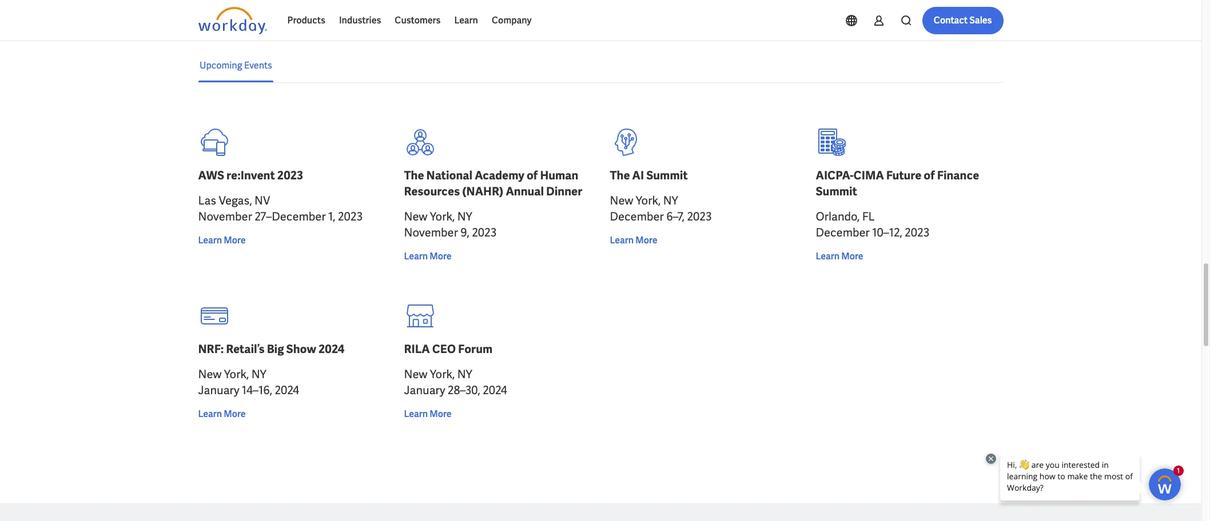 Task type: describe. For each thing, give the bounding box(es) containing it.
28–30,
[[448, 383, 480, 398]]

new for new york, ny december 6–7, 2023
[[610, 194, 634, 208]]

of for human
[[527, 168, 538, 183]]

you
[[362, 17, 377, 29]]

contact
[[934, 14, 968, 26]]

retail's
[[226, 342, 265, 357]]

sales
[[970, 14, 992, 26]]

forum
[[458, 342, 493, 357]]

human
[[540, 168, 579, 183]]

las vegas, nv november 27–december 1, 2023
[[198, 194, 363, 224]]

more for 9,
[[430, 251, 452, 263]]

2023 inside new york, ny november 9, 2023
[[472, 226, 497, 240]]

industries button
[[332, 7, 388, 34]]

9,
[[461, 226, 470, 240]]

new york, ny december 6–7, 2023
[[610, 194, 712, 224]]

industries
[[339, 14, 381, 26]]

november for vegas,
[[198, 210, 252, 224]]

1 horizontal spatial 2024
[[319, 342, 345, 357]]

ny for 14–16,
[[252, 367, 267, 382]]

learn more for january 28–30, 2024
[[404, 409, 452, 421]]

orlando, fl december 10–12, 2023
[[816, 210, 930, 240]]

us.
[[492, 17, 504, 29]]

upcoming events
[[199, 59, 272, 71]]

learn more link for orlando, fl december 10–12, 2023
[[816, 250, 864, 264]]

re:invent
[[227, 168, 275, 183]]

products
[[287, 14, 325, 26]]

more for 27–december
[[224, 235, 246, 247]]

york, for 6–7,
[[636, 194, 661, 208]]

2024 for rila ceo forum
[[483, 383, 507, 398]]

learn for aicpa-cima future of finance summit
[[816, 251, 840, 263]]

connect
[[436, 17, 470, 29]]

14–16,
[[242, 383, 272, 398]]

learn more for january 14–16, 2024
[[198, 409, 246, 421]]

learn inside learn dropdown button
[[454, 14, 478, 26]]

customers
[[395, 14, 441, 26]]

digital
[[277, 17, 303, 29]]

1,
[[328, 210, 336, 224]]

27–december
[[255, 210, 326, 224]]

rila ceo forum
[[404, 342, 493, 357]]

new for new york, ny november 9, 2023
[[404, 210, 428, 224]]

new york, ny november 9, 2023
[[404, 210, 497, 240]]

2023 inside orlando, fl december 10–12, 2023
[[905, 226, 930, 240]]

nrf: retail's big show 2024
[[198, 342, 345, 357]]

learn more for december 6–7, 2023
[[610, 235, 658, 247]]

where
[[334, 17, 360, 29]]

new york, ny january 28–30, 2024
[[404, 367, 507, 398]]

las
[[198, 194, 216, 208]]

find in-person and digital events where you can learn and connect with us.
[[198, 17, 504, 29]]

2023 inside las vegas, nv november 27–december 1, 2023
[[338, 210, 363, 224]]

york, for 9,
[[430, 210, 455, 224]]

(nahr)
[[462, 184, 504, 199]]

can
[[379, 17, 394, 29]]

learn more link for new york, ny december 6–7, 2023
[[610, 234, 658, 248]]

in-
[[218, 17, 229, 29]]

new york, ny january 14–16, 2024
[[198, 367, 299, 398]]

contact sales link
[[923, 7, 1004, 34]]

ny for 28–30,
[[457, 367, 472, 382]]

person
[[229, 17, 257, 29]]

ny for 9,
[[457, 210, 472, 224]]

national
[[427, 168, 473, 183]]

york, for 14–16,
[[224, 367, 249, 382]]

new for new york, ny january 14–16, 2024
[[198, 367, 222, 382]]

new for new york, ny january 28–30, 2024
[[404, 367, 428, 382]]

orlando,
[[816, 210, 860, 224]]

resources
[[404, 184, 460, 199]]

learn for the national academy of human resources (nahr) annual dinner
[[404, 251, 428, 263]]

academy
[[475, 168, 525, 183]]

vegas,
[[219, 194, 252, 208]]

more for 28–30,
[[430, 409, 452, 421]]

2 and from the left
[[418, 17, 434, 29]]

0 vertical spatial summit
[[647, 168, 688, 183]]

1 and from the left
[[259, 17, 275, 29]]

january for new york, ny january 28–30, 2024
[[404, 383, 445, 398]]

aws
[[198, 168, 224, 183]]



Task type: vqa. For each thing, say whether or not it's contained in the screenshot.
More
yes



Task type: locate. For each thing, give the bounding box(es) containing it.
1 horizontal spatial december
[[816, 226, 870, 240]]

more down 14–16,
[[224, 409, 246, 421]]

of inside aicpa-cima future of finance summit
[[924, 168, 935, 183]]

ny inside new york, ny january 28–30, 2024
[[457, 367, 472, 382]]

show
[[286, 342, 316, 357]]

the ai summit
[[610, 168, 688, 183]]

new
[[610, 194, 634, 208], [404, 210, 428, 224], [198, 367, 222, 382], [404, 367, 428, 382]]

learn for nrf: retail's big show 2024
[[198, 409, 222, 421]]

0 vertical spatial december
[[610, 210, 664, 224]]

december down 'orlando,'
[[816, 226, 870, 240]]

of
[[527, 168, 538, 183], [924, 168, 935, 183]]

2023 right 6–7,
[[687, 210, 712, 224]]

products button
[[281, 7, 332, 34]]

0 horizontal spatial of
[[527, 168, 538, 183]]

find
[[198, 17, 216, 29]]

december inside orlando, fl december 10–12, 2023
[[816, 226, 870, 240]]

2023
[[277, 168, 303, 183], [338, 210, 363, 224], [687, 210, 712, 224], [472, 226, 497, 240], [905, 226, 930, 240]]

learn down new york, ny december 6–7, 2023
[[610, 235, 634, 247]]

learn more down vegas,
[[198, 235, 246, 247]]

more
[[224, 235, 246, 247], [636, 235, 658, 247], [430, 251, 452, 263], [842, 251, 864, 263], [224, 409, 246, 421], [430, 409, 452, 421]]

ny inside new york, ny december 6–7, 2023
[[663, 194, 678, 208]]

learn more link down new york, ny december 6–7, 2023
[[610, 234, 658, 248]]

december left 6–7,
[[610, 210, 664, 224]]

more for 14–16,
[[224, 409, 246, 421]]

dinner
[[546, 184, 583, 199]]

december
[[610, 210, 664, 224], [816, 226, 870, 240]]

ceo
[[432, 342, 456, 357]]

new down nrf:
[[198, 367, 222, 382]]

more down new york, ny november 9, 2023
[[430, 251, 452, 263]]

future
[[887, 168, 922, 183]]

november left 9,
[[404, 226, 458, 240]]

go to the homepage image
[[198, 7, 267, 34]]

new inside new york, ny december 6–7, 2023
[[610, 194, 634, 208]]

0 horizontal spatial november
[[198, 210, 252, 224]]

learn more down new york, ny november 9, 2023
[[404, 251, 452, 263]]

of right future
[[924, 168, 935, 183]]

the for the national academy of human resources (nahr) annual dinner
[[404, 168, 424, 183]]

york, down the ai summit
[[636, 194, 661, 208]]

company
[[492, 14, 532, 26]]

cima
[[854, 168, 884, 183]]

2023 right 10–12,
[[905, 226, 930, 240]]

0 vertical spatial november
[[198, 210, 252, 224]]

january left 28–30,
[[404, 383, 445, 398]]

1 of from the left
[[527, 168, 538, 183]]

1 vertical spatial november
[[404, 226, 458, 240]]

and left digital
[[259, 17, 275, 29]]

november
[[198, 210, 252, 224], [404, 226, 458, 240]]

more down new york, ny december 6–7, 2023
[[636, 235, 658, 247]]

more down vegas,
[[224, 235, 246, 247]]

2024 inside new york, ny january 14–16, 2024
[[275, 383, 299, 398]]

learn more link down new york, ny january 14–16, 2024
[[198, 408, 246, 422]]

summit inside aicpa-cima future of finance summit
[[816, 184, 858, 199]]

2 the from the left
[[610, 168, 630, 183]]

ny up 14–16,
[[252, 367, 267, 382]]

1 vertical spatial summit
[[816, 184, 858, 199]]

learn for rila ceo forum
[[404, 409, 428, 421]]

nrf:
[[198, 342, 224, 357]]

finance
[[937, 168, 980, 183]]

customers button
[[388, 7, 448, 34]]

learn more down 'orlando,'
[[816, 251, 864, 263]]

2023 inside new york, ny december 6–7, 2023
[[687, 210, 712, 224]]

more for 6–7,
[[636, 235, 658, 247]]

the for the ai summit
[[610, 168, 630, 183]]

summit down aicpa-
[[816, 184, 858, 199]]

learn
[[454, 14, 478, 26], [198, 235, 222, 247], [610, 235, 634, 247], [404, 251, 428, 263], [816, 251, 840, 263], [198, 409, 222, 421], [404, 409, 428, 421]]

2 january from the left
[[404, 383, 445, 398]]

learn more
[[198, 235, 246, 247], [610, 235, 658, 247], [404, 251, 452, 263], [816, 251, 864, 263], [198, 409, 246, 421], [404, 409, 452, 421]]

0 horizontal spatial 2024
[[275, 383, 299, 398]]

new down 'rila'
[[404, 367, 428, 382]]

learn more link down new york, ny november 9, 2023
[[404, 250, 452, 264]]

learn more link down 'orlando,'
[[816, 250, 864, 264]]

0 horizontal spatial and
[[259, 17, 275, 29]]

annual
[[506, 184, 544, 199]]

events
[[244, 59, 272, 71]]

1 horizontal spatial january
[[404, 383, 445, 398]]

fl
[[862, 210, 875, 224]]

1 horizontal spatial of
[[924, 168, 935, 183]]

learn more link for new york, ny november 9, 2023
[[404, 250, 452, 264]]

ny up 28–30,
[[457, 367, 472, 382]]

0 horizontal spatial december
[[610, 210, 664, 224]]

0 horizontal spatial summit
[[647, 168, 688, 183]]

6–7,
[[667, 210, 685, 224]]

nv
[[255, 194, 270, 208]]

learn more down new york, ny january 28–30, 2024
[[404, 409, 452, 421]]

november inside new york, ny november 9, 2023
[[404, 226, 458, 240]]

learn more down new york, ny january 14–16, 2024
[[198, 409, 246, 421]]

contact sales
[[934, 14, 992, 26]]

2 of from the left
[[924, 168, 935, 183]]

learn down new york, ny november 9, 2023
[[404, 251, 428, 263]]

ai
[[632, 168, 644, 183]]

new down ai
[[610, 194, 634, 208]]

learn more link down vegas,
[[198, 234, 246, 248]]

york, inside new york, ny january 14–16, 2024
[[224, 367, 249, 382]]

big
[[267, 342, 284, 357]]

1 the from the left
[[404, 168, 424, 183]]

1 horizontal spatial and
[[418, 17, 434, 29]]

and
[[259, 17, 275, 29], [418, 17, 434, 29]]

november inside las vegas, nv november 27–december 1, 2023
[[198, 210, 252, 224]]

january
[[198, 383, 239, 398], [404, 383, 445, 398]]

january inside new york, ny january 14–16, 2024
[[198, 383, 239, 398]]

2023 up las vegas, nv november 27–december 1, 2023
[[277, 168, 303, 183]]

2 horizontal spatial 2024
[[483, 383, 507, 398]]

york, up 14–16,
[[224, 367, 249, 382]]

new down resources
[[404, 210, 428, 224]]

january inside new york, ny january 28–30, 2024
[[404, 383, 445, 398]]

2024
[[319, 342, 345, 357], [275, 383, 299, 398], [483, 383, 507, 398]]

learn more for december 10–12, 2023
[[816, 251, 864, 263]]

more down 28–30,
[[430, 409, 452, 421]]

0 horizontal spatial the
[[404, 168, 424, 183]]

of inside 'the national academy of human resources (nahr) annual dinner'
[[527, 168, 538, 183]]

new inside new york, ny january 28–30, 2024
[[404, 367, 428, 382]]

10–12,
[[872, 226, 903, 240]]

of for finance
[[924, 168, 935, 183]]

2024 right 14–16,
[[275, 383, 299, 398]]

the inside 'the national academy of human resources (nahr) annual dinner'
[[404, 168, 424, 183]]

ny inside new york, ny january 14–16, 2024
[[252, 367, 267, 382]]

with
[[472, 17, 490, 29]]

york, inside new york, ny january 28–30, 2024
[[430, 367, 455, 382]]

learn for the ai summit
[[610, 235, 634, 247]]

0 horizontal spatial january
[[198, 383, 239, 398]]

learn more link
[[198, 234, 246, 248], [610, 234, 658, 248], [404, 250, 452, 264], [816, 250, 864, 264], [198, 408, 246, 422], [404, 408, 452, 422]]

january left 14–16,
[[198, 383, 239, 398]]

2024 for nrf: retail's big show 2024
[[275, 383, 299, 398]]

rila
[[404, 342, 430, 357]]

the national academy of human resources (nahr) annual dinner
[[404, 168, 583, 199]]

new inside new york, ny january 14–16, 2024
[[198, 367, 222, 382]]

york, down resources
[[430, 210, 455, 224]]

learn down new york, ny january 14–16, 2024
[[198, 409, 222, 421]]

learn more link for new york, ny january 14–16, 2024
[[198, 408, 246, 422]]

november for york,
[[404, 226, 458, 240]]

york, down ceo
[[430, 367, 455, 382]]

1 horizontal spatial the
[[610, 168, 630, 183]]

learn down las
[[198, 235, 222, 247]]

ny
[[663, 194, 678, 208], [457, 210, 472, 224], [252, 367, 267, 382], [457, 367, 472, 382]]

new inside new york, ny november 9, 2023
[[404, 210, 428, 224]]

learn down 'orlando,'
[[816, 251, 840, 263]]

summit right ai
[[647, 168, 688, 183]]

more down orlando, fl december 10–12, 2023
[[842, 251, 864, 263]]

the left ai
[[610, 168, 630, 183]]

events
[[304, 17, 332, 29]]

the up resources
[[404, 168, 424, 183]]

summit
[[647, 168, 688, 183], [816, 184, 858, 199]]

2023 right 9,
[[472, 226, 497, 240]]

ny for 6–7,
[[663, 194, 678, 208]]

learn button
[[448, 7, 485, 34]]

learn down new york, ny january 28–30, 2024
[[404, 409, 428, 421]]

learn for aws re:invent 2023
[[198, 235, 222, 247]]

2024 right show
[[319, 342, 345, 357]]

2024 inside new york, ny january 28–30, 2024
[[483, 383, 507, 398]]

company button
[[485, 7, 539, 34]]

upcoming
[[199, 59, 242, 71]]

learn more for november 9, 2023
[[404, 251, 452, 263]]

1 horizontal spatial november
[[404, 226, 458, 240]]

learn more link down new york, ny january 28–30, 2024
[[404, 408, 452, 422]]

2023 right 1,
[[338, 210, 363, 224]]

1 vertical spatial december
[[816, 226, 870, 240]]

december inside new york, ny december 6–7, 2023
[[610, 210, 664, 224]]

more for 2023
[[842, 251, 864, 263]]

ny up 6–7,
[[663, 194, 678, 208]]

the
[[404, 168, 424, 183], [610, 168, 630, 183]]

learn more link for new york, ny january 28–30, 2024
[[404, 408, 452, 422]]

january for new york, ny january 14–16, 2024
[[198, 383, 239, 398]]

york,
[[636, 194, 661, 208], [430, 210, 455, 224], [224, 367, 249, 382], [430, 367, 455, 382]]

and right learn
[[418, 17, 434, 29]]

november down vegas,
[[198, 210, 252, 224]]

learn
[[396, 17, 417, 29]]

of up annual at the left top
[[527, 168, 538, 183]]

1 january from the left
[[198, 383, 239, 398]]

learn more down new york, ny december 6–7, 2023
[[610, 235, 658, 247]]

learn more for november 27–december 1, 2023
[[198, 235, 246, 247]]

ny inside new york, ny november 9, 2023
[[457, 210, 472, 224]]

york, inside new york, ny december 6–7, 2023
[[636, 194, 661, 208]]

learn left us.
[[454, 14, 478, 26]]

ny up 9,
[[457, 210, 472, 224]]

aicpa-
[[816, 168, 854, 183]]

york, for 28–30,
[[430, 367, 455, 382]]

learn more link for las vegas, nv november 27–december 1, 2023
[[198, 234, 246, 248]]

york, inside new york, ny november 9, 2023
[[430, 210, 455, 224]]

1 horizontal spatial summit
[[816, 184, 858, 199]]

aicpa-cima future of finance summit
[[816, 168, 980, 199]]

2024 right 28–30,
[[483, 383, 507, 398]]

aws re:invent 2023
[[198, 168, 303, 183]]



